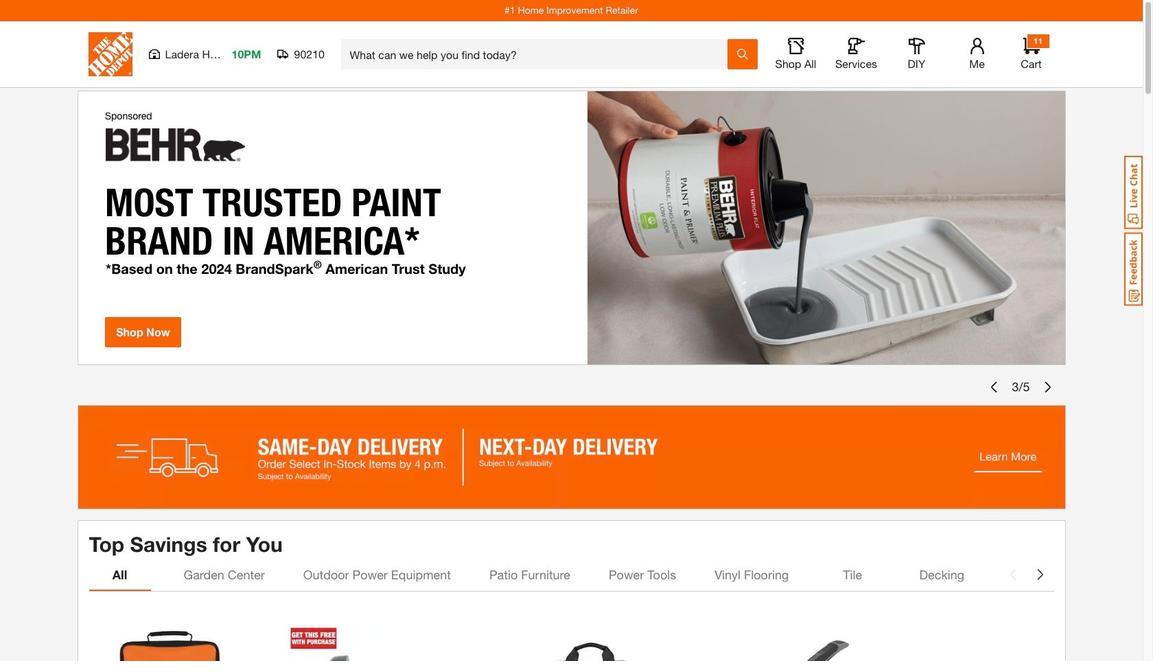 Task type: describe. For each thing, give the bounding box(es) containing it.
scroll button right image
[[1035, 569, 1046, 580]]

18v lithium-ion (2) 4.0 ah battery starter kit with charger and bag image
[[89, 608, 273, 661]]

next slide image
[[1043, 381, 1054, 392]]

daytona stainless steel outdoor kitchen griddle spatula image
[[675, 608, 859, 661]]



Task type: vqa. For each thing, say whether or not it's contained in the screenshot.
the More Options Available Link for Storage
no



Task type: locate. For each thing, give the bounding box(es) containing it.
live chat image
[[1125, 156, 1143, 229]]

digital-endcap-tabs tab list
[[89, 558, 999, 591]]

previous slide image
[[989, 381, 1000, 392]]

sponsored banner image
[[77, 405, 1066, 509]]

What can we help you find today? search field
[[350, 40, 727, 69]]

the home depot logo image
[[88, 32, 132, 76]]

feedback link image
[[1125, 232, 1143, 306]]

m18 18-volt 5.0 ah lithium-ion xc extended capacity battery pack image
[[284, 608, 468, 661]]

m12 fuel 12-volt lithium-ion brushless cordless hammer drill and impact driver combo kit w/2 batteries and bag (2-tool) image
[[479, 608, 664, 661]]



